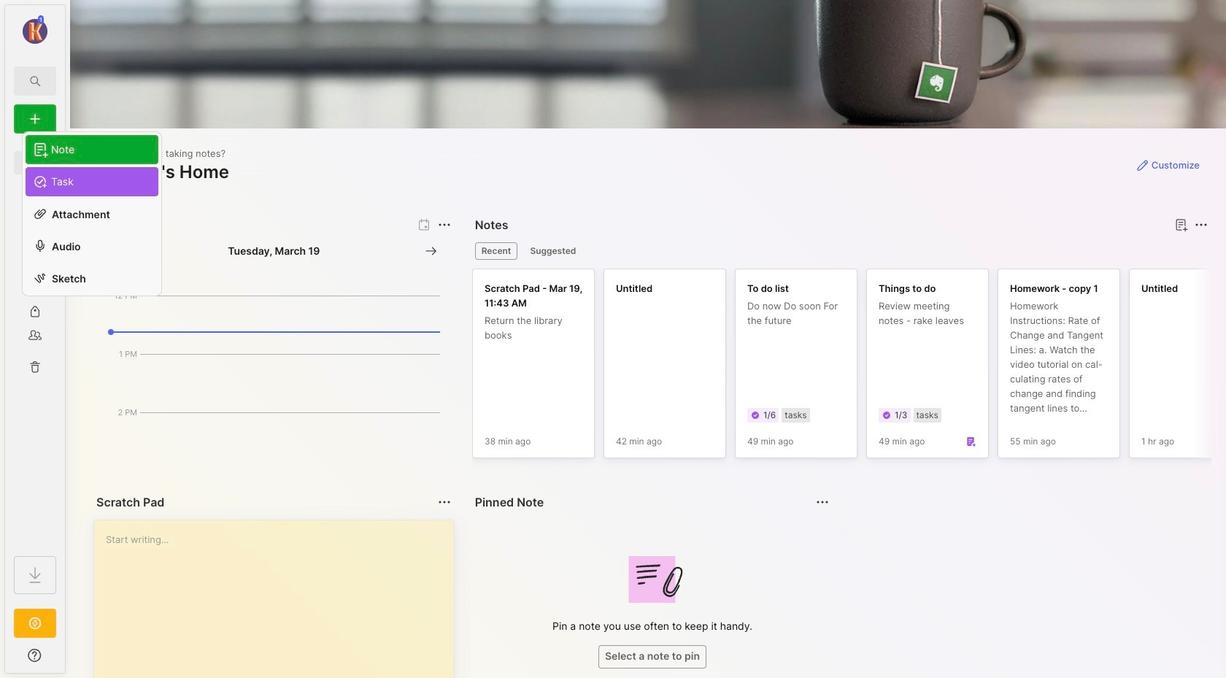 Task type: vqa. For each thing, say whether or not it's contained in the screenshot.
the Edit search IMAGE
yes



Task type: describe. For each thing, give the bounding box(es) containing it.
note creation menu element
[[26, 132, 158, 196]]

home image
[[28, 155, 42, 170]]

Choose date to view field
[[228, 244, 320, 258]]

main element
[[0, 0, 70, 678]]

tree inside main element
[[5, 142, 65, 543]]

WHAT'S NEW field
[[5, 644, 65, 667]]

1 tab from the left
[[475, 242, 518, 260]]

2 horizontal spatial more actions image
[[1193, 216, 1210, 234]]

Account field
[[5, 14, 65, 46]]

0 horizontal spatial more actions image
[[436, 216, 453, 234]]

click to expand image
[[64, 651, 75, 669]]



Task type: locate. For each thing, give the bounding box(es) containing it.
more actions image
[[436, 216, 453, 234], [1193, 216, 1210, 234], [814, 494, 832, 511]]

1 horizontal spatial more actions image
[[814, 494, 832, 511]]

edit search image
[[26, 72, 44, 90]]

upgrade image
[[26, 615, 44, 632]]

0 horizontal spatial tab
[[475, 242, 518, 260]]

more actions image
[[436, 494, 453, 511]]

More actions field
[[434, 215, 455, 235], [1191, 215, 1212, 235], [434, 492, 455, 512], [813, 492, 833, 512]]

2 tab from the left
[[524, 242, 583, 260]]

row group
[[472, 269, 1226, 467]]

tree
[[5, 142, 65, 543]]

Start writing… text field
[[106, 521, 453, 678]]

tab list
[[475, 242, 1206, 260]]

1 horizontal spatial tab
[[524, 242, 583, 260]]

tab
[[475, 242, 518, 260], [524, 242, 583, 260]]



